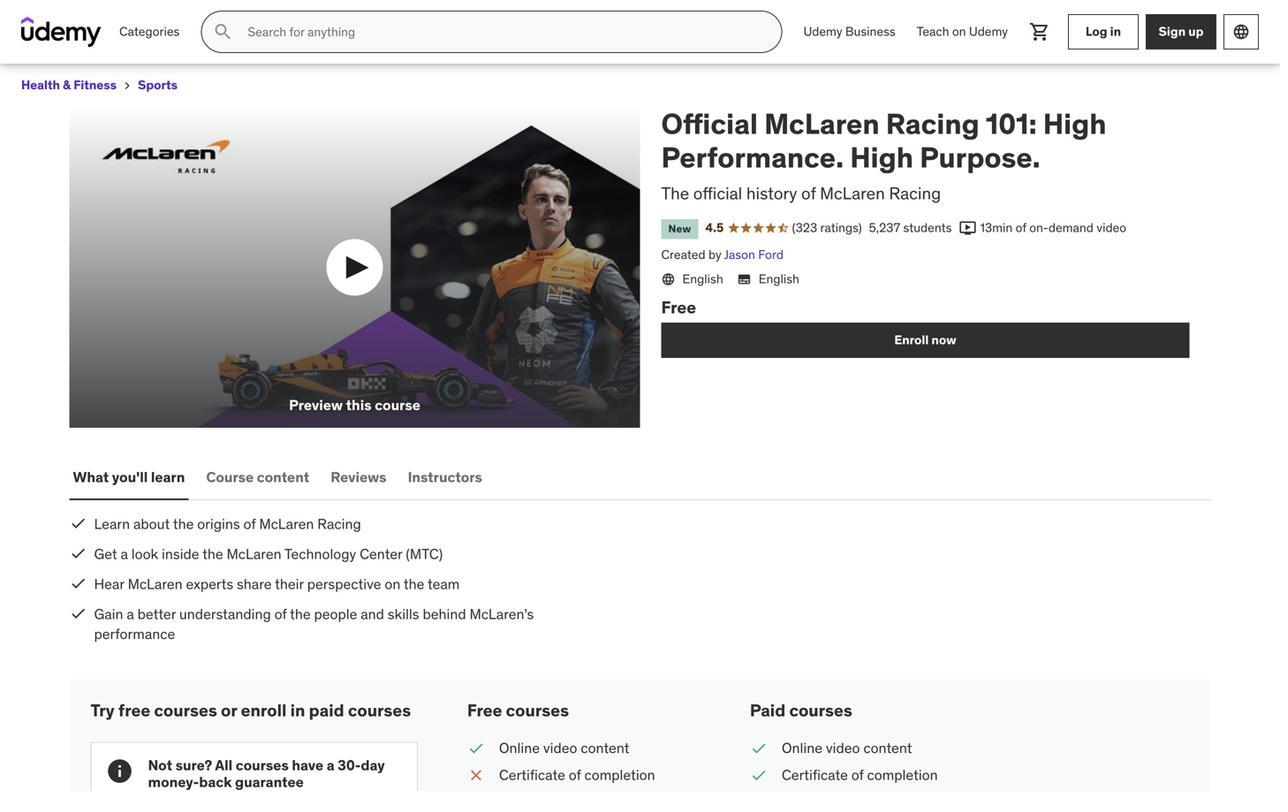 Task type: vqa. For each thing, say whether or not it's contained in the screenshot.
1st Online from right
yes



Task type: locate. For each thing, give the bounding box(es) containing it.
course language image
[[662, 272, 676, 287]]

video right demand
[[1097, 220, 1127, 236]]

ford
[[759, 247, 784, 263]]

1 online from the left
[[499, 739, 540, 757]]

0 vertical spatial on
[[953, 24, 967, 40]]

2 horizontal spatial content
[[864, 739, 913, 757]]

all
[[215, 756, 233, 774]]

teach on udemy
[[917, 24, 1009, 40]]

1 vertical spatial on
[[385, 575, 401, 593]]

what
[[73, 468, 109, 486]]

online video content for free courses
[[499, 739, 630, 757]]

small image left hear
[[69, 575, 87, 592]]

udemy inside "teach on udemy" link
[[970, 24, 1009, 40]]

completion for free courses
[[585, 766, 656, 784]]

english
[[683, 271, 724, 287], [759, 271, 800, 287]]

1 horizontal spatial english
[[759, 271, 800, 287]]

course content
[[206, 468, 310, 486]]

1 certificate from the left
[[499, 766, 566, 784]]

1 horizontal spatial online
[[782, 739, 823, 757]]

(mtc)
[[406, 545, 443, 563]]

1 udemy from the left
[[804, 24, 843, 40]]

0 horizontal spatial online
[[499, 739, 540, 757]]

get
[[94, 545, 117, 563]]

free courses
[[467, 700, 569, 721]]

1 horizontal spatial high
[[1044, 106, 1107, 141]]

new
[[669, 222, 692, 236]]

certificate for free
[[499, 766, 566, 784]]

have
[[292, 756, 324, 774]]

4.5
[[706, 220, 724, 236]]

udemy left business at the right of page
[[804, 24, 843, 40]]

purpose.
[[920, 140, 1041, 175]]

1 completion from the left
[[585, 766, 656, 784]]

of up (323
[[802, 183, 816, 204]]

enroll
[[895, 332, 929, 348]]

official
[[694, 183, 743, 204]]

guarantee
[[235, 773, 304, 791]]

mclaren up ratings)
[[820, 183, 886, 204]]

ratings)
[[821, 220, 862, 236]]

center
[[360, 545, 403, 563]]

on up skills
[[385, 575, 401, 593]]

2 certificate from the left
[[782, 766, 848, 784]]

0 vertical spatial free
[[662, 296, 697, 318]]

1 online video content from the left
[[499, 739, 630, 757]]

online
[[499, 739, 540, 757], [782, 739, 823, 757]]

video down paid courses
[[826, 739, 861, 757]]

business
[[846, 24, 896, 40]]

try
[[91, 700, 115, 721]]

1 vertical spatial free
[[467, 700, 502, 721]]

udemy left shopping cart with 0 items image on the right top of page
[[970, 24, 1009, 40]]

1 vertical spatial in
[[290, 700, 305, 721]]

high up 5,237
[[851, 140, 914, 175]]

content for paid courses
[[864, 739, 913, 757]]

courses
[[154, 700, 217, 721], [348, 700, 411, 721], [506, 700, 569, 721], [790, 700, 853, 721], [236, 756, 289, 774]]

in left paid
[[290, 700, 305, 721]]

0 vertical spatial in
[[1111, 24, 1122, 39]]

1 horizontal spatial online video content
[[782, 739, 913, 757]]

certificate of completion
[[499, 766, 656, 784], [782, 766, 938, 784]]

0 horizontal spatial certificate of completion
[[499, 766, 656, 784]]

health & fitness
[[21, 77, 117, 93]]

1 english from the left
[[683, 271, 724, 287]]

categories
[[119, 24, 180, 40]]

Search for anything text field
[[244, 17, 761, 47]]

online video content down paid courses
[[782, 739, 913, 757]]

english down by
[[683, 271, 724, 287]]

a inside not sure? all courses have a 30-day money-back guarantee
[[327, 756, 335, 774]]

certificate
[[499, 766, 566, 784], [782, 766, 848, 784]]

of down hear mclaren experts share their perspective on the team
[[275, 605, 287, 623]]

people
[[314, 605, 357, 623]]

their
[[275, 575, 304, 593]]

skills
[[388, 605, 420, 623]]

small image left gain
[[69, 604, 87, 622]]

of
[[802, 183, 816, 204], [1016, 220, 1027, 236], [244, 515, 256, 533], [275, 605, 287, 623], [569, 766, 581, 784], [852, 766, 864, 784]]

1 horizontal spatial certificate
[[782, 766, 848, 784]]

1 horizontal spatial on
[[953, 24, 967, 40]]

video for paid courses
[[826, 739, 861, 757]]

small image
[[69, 515, 87, 532], [467, 738, 485, 758], [750, 738, 768, 758], [467, 765, 485, 785]]

performance
[[94, 625, 175, 643]]

the down their
[[290, 605, 311, 623]]

enroll now
[[895, 332, 957, 348]]

a left "30-"
[[327, 756, 335, 774]]

1 horizontal spatial certificate of completion
[[782, 766, 938, 784]]

0 horizontal spatial free
[[467, 700, 502, 721]]

free
[[662, 296, 697, 318], [467, 700, 502, 721]]

in
[[1111, 24, 1122, 39], [290, 700, 305, 721]]

online down free courses
[[499, 739, 540, 757]]

udemy
[[804, 24, 843, 40], [970, 24, 1009, 40]]

a inside gain a better understanding of the people and skills behind mclaren's performance
[[127, 605, 134, 623]]

instructors
[[408, 468, 483, 486]]

2 online video content from the left
[[782, 739, 913, 757]]

closed captions image
[[738, 272, 752, 286]]

certificate of completion for free courses
[[499, 766, 656, 784]]

0 horizontal spatial content
[[257, 468, 310, 486]]

course
[[375, 396, 421, 414]]

small image left 13min
[[959, 219, 977, 237]]

certificate of completion down paid courses
[[782, 766, 938, 784]]

1 horizontal spatial in
[[1111, 24, 1122, 39]]

2 vertical spatial a
[[327, 756, 335, 774]]

1 horizontal spatial free
[[662, 296, 697, 318]]

0 horizontal spatial completion
[[585, 766, 656, 784]]

sports
[[138, 77, 178, 93]]

certificate of completion down free courses
[[499, 766, 656, 784]]

2 online from the left
[[782, 739, 823, 757]]

1 horizontal spatial content
[[581, 739, 630, 757]]

0 vertical spatial a
[[121, 545, 128, 563]]

2 udemy from the left
[[970, 24, 1009, 40]]

udemy image
[[21, 17, 102, 47]]

high right 101:
[[1044, 106, 1107, 141]]

mclaren up history
[[765, 106, 880, 141]]

a
[[121, 545, 128, 563], [127, 605, 134, 623], [327, 756, 335, 774]]

sign up
[[1159, 24, 1204, 39]]

0 horizontal spatial udemy
[[804, 24, 843, 40]]

in right log on the right top
[[1111, 24, 1122, 39]]

experts
[[186, 575, 233, 593]]

completion for paid courses
[[868, 766, 938, 784]]

video
[[1097, 220, 1127, 236], [543, 739, 578, 757], [826, 739, 861, 757]]

learn
[[94, 515, 130, 533]]

racing up 5,237 students
[[890, 183, 942, 204]]

2 certificate of completion from the left
[[782, 766, 938, 784]]

small image down paid
[[750, 765, 768, 785]]

2 english from the left
[[759, 271, 800, 287]]

small image for hear mclaren experts share their perspective on the team
[[69, 575, 87, 592]]

submit search image
[[212, 21, 234, 42]]

1 horizontal spatial completion
[[868, 766, 938, 784]]

preview
[[289, 396, 343, 414]]

1 vertical spatial racing
[[890, 183, 942, 204]]

certificate down free courses
[[499, 766, 566, 784]]

online video content down free courses
[[499, 739, 630, 757]]

small image
[[959, 219, 977, 237], [69, 545, 87, 562], [69, 575, 87, 592], [69, 604, 87, 622], [750, 765, 768, 785]]

official
[[662, 106, 758, 141]]

you'll
[[112, 468, 148, 486]]

racing up technology
[[318, 515, 361, 533]]

sign
[[1159, 24, 1186, 39]]

udemy business link
[[793, 11, 907, 53]]

video down free courses
[[543, 739, 578, 757]]

1 horizontal spatial video
[[826, 739, 861, 757]]

about
[[133, 515, 170, 533]]

small image for get a look inside the mclaren technology center (mtc)
[[69, 545, 87, 562]]

1 vertical spatial a
[[127, 605, 134, 623]]

enroll
[[241, 700, 287, 721]]

13min
[[981, 220, 1013, 236]]

reviews
[[331, 468, 387, 486]]

0 horizontal spatial video
[[543, 739, 578, 757]]

free
[[118, 700, 150, 721]]

certificate down paid courses
[[782, 766, 848, 784]]

online video content
[[499, 739, 630, 757], [782, 739, 913, 757]]

instructors button
[[404, 456, 486, 499]]

back
[[199, 773, 232, 791]]

udemy inside udemy business "link"
[[804, 24, 843, 40]]

look
[[132, 545, 158, 563]]

inside
[[162, 545, 199, 563]]

&
[[63, 77, 71, 93]]

2 completion from the left
[[868, 766, 938, 784]]

high
[[1044, 106, 1107, 141], [851, 140, 914, 175]]

0 horizontal spatial english
[[683, 271, 724, 287]]

on right teach
[[953, 24, 967, 40]]

a up 'performance'
[[127, 605, 134, 623]]

0 horizontal spatial certificate
[[499, 766, 566, 784]]

online down paid courses
[[782, 739, 823, 757]]

racing left 101:
[[886, 106, 980, 141]]

a right the get
[[121, 545, 128, 563]]

completion
[[585, 766, 656, 784], [868, 766, 938, 784]]

0 vertical spatial racing
[[886, 106, 980, 141]]

log in link
[[1069, 14, 1139, 50]]

created
[[662, 247, 706, 263]]

free for free
[[662, 296, 697, 318]]

english down ford
[[759, 271, 800, 287]]

1 certificate of completion from the left
[[499, 766, 656, 784]]

0 horizontal spatial in
[[290, 700, 305, 721]]

small image for gain a better understanding of the people and skills behind mclaren's performance
[[69, 604, 87, 622]]

1 horizontal spatial udemy
[[970, 24, 1009, 40]]

better
[[138, 605, 176, 623]]

0 horizontal spatial online video content
[[499, 739, 630, 757]]

content inside button
[[257, 468, 310, 486]]

or
[[221, 700, 237, 721]]

on
[[953, 24, 967, 40], [385, 575, 401, 593]]

small image left the get
[[69, 545, 87, 562]]



Task type: describe. For each thing, give the bounding box(es) containing it.
online for paid
[[782, 739, 823, 757]]

certificate of completion for paid courses
[[782, 766, 938, 784]]

30-
[[338, 756, 361, 774]]

0 horizontal spatial on
[[385, 575, 401, 593]]

perspective
[[307, 575, 381, 593]]

performance.
[[662, 140, 844, 175]]

101:
[[986, 106, 1037, 141]]

online video content for paid courses
[[782, 739, 913, 757]]

of right origins
[[244, 515, 256, 533]]

courses inside not sure? all courses have a 30-day money-back guarantee
[[236, 756, 289, 774]]

free for free courses
[[467, 700, 502, 721]]

team
[[428, 575, 460, 593]]

mclaren's
[[470, 605, 534, 623]]

what you'll learn button
[[69, 456, 189, 499]]

the
[[662, 183, 690, 204]]

categories button
[[109, 11, 190, 53]]

enroll now button
[[662, 322, 1190, 358]]

jason ford link
[[724, 247, 784, 263]]

learn
[[151, 468, 185, 486]]

learn about the origins of mclaren racing
[[94, 515, 361, 533]]

technology
[[285, 545, 356, 563]]

teach on udemy link
[[907, 11, 1019, 53]]

of down free courses
[[569, 766, 581, 784]]

teach
[[917, 24, 950, 40]]

money-
[[148, 773, 199, 791]]

mclaren up get a look inside the mclaren technology center (mtc)
[[259, 515, 314, 533]]

paid courses
[[750, 700, 853, 721]]

this
[[346, 396, 372, 414]]

on-
[[1030, 220, 1049, 236]]

udemy business
[[804, 24, 896, 40]]

preview this course
[[289, 396, 421, 414]]

hear mclaren experts share their perspective on the team
[[94, 575, 460, 593]]

now
[[932, 332, 957, 348]]

origins
[[197, 515, 240, 533]]

reviews button
[[327, 456, 390, 499]]

by
[[709, 247, 722, 263]]

demand
[[1049, 220, 1094, 236]]

share
[[237, 575, 272, 593]]

not
[[148, 756, 172, 774]]

5,237
[[869, 220, 901, 236]]

of down paid courses
[[852, 766, 864, 784]]

behind
[[423, 605, 466, 623]]

online for free
[[499, 739, 540, 757]]

created by jason ford
[[662, 247, 784, 263]]

a for get
[[121, 545, 128, 563]]

what you'll learn
[[73, 468, 185, 486]]

the inside gain a better understanding of the people and skills behind mclaren's performance
[[290, 605, 311, 623]]

course
[[206, 468, 254, 486]]

gain a better understanding of the people and skills behind mclaren's performance
[[94, 605, 534, 643]]

health & fitness link
[[21, 74, 117, 96]]

paid
[[309, 700, 344, 721]]

the up inside
[[173, 515, 194, 533]]

and
[[361, 605, 384, 623]]

log in
[[1086, 24, 1122, 39]]

of inside official mclaren racing 101: high performance. high purpose. the official history of mclaren racing
[[802, 183, 816, 204]]

shopping cart with 0 items image
[[1030, 21, 1051, 42]]

paid
[[750, 700, 786, 721]]

13min of on-demand video
[[981, 220, 1127, 236]]

jason
[[724, 247, 756, 263]]

students
[[904, 220, 952, 236]]

a for gain
[[127, 605, 134, 623]]

xsmall image
[[120, 79, 134, 93]]

2 vertical spatial racing
[[318, 515, 361, 533]]

up
[[1189, 24, 1204, 39]]

sports link
[[138, 74, 178, 96]]

try free courses or enroll in paid courses
[[91, 700, 411, 721]]

0 horizontal spatial high
[[851, 140, 914, 175]]

day
[[361, 756, 385, 774]]

2 horizontal spatial video
[[1097, 220, 1127, 236]]

health
[[21, 77, 60, 93]]

mclaren up better
[[128, 575, 183, 593]]

mclaren up share
[[227, 545, 282, 563]]

5,237 students
[[869, 220, 952, 236]]

official mclaren racing 101: high performance. high purpose. the official history of mclaren racing
[[662, 106, 1107, 204]]

certificate for paid
[[782, 766, 848, 784]]

choose a language image
[[1233, 23, 1251, 41]]

log
[[1086, 24, 1108, 39]]

history
[[747, 183, 798, 204]]

the up "experts"
[[203, 545, 223, 563]]

of inside gain a better understanding of the people and skills behind mclaren's performance
[[275, 605, 287, 623]]

course content button
[[203, 456, 313, 499]]

gain
[[94, 605, 123, 623]]

video for free courses
[[543, 739, 578, 757]]

content for free courses
[[581, 739, 630, 757]]

not sure? all courses have a 30-day money-back guarantee
[[148, 756, 385, 791]]

preview this course button
[[69, 107, 640, 428]]

(323 ratings)
[[793, 220, 862, 236]]

the left team at the bottom left of the page
[[404, 575, 425, 593]]

fitness
[[74, 77, 117, 93]]

hear
[[94, 575, 124, 593]]

of left on-
[[1016, 220, 1027, 236]]



